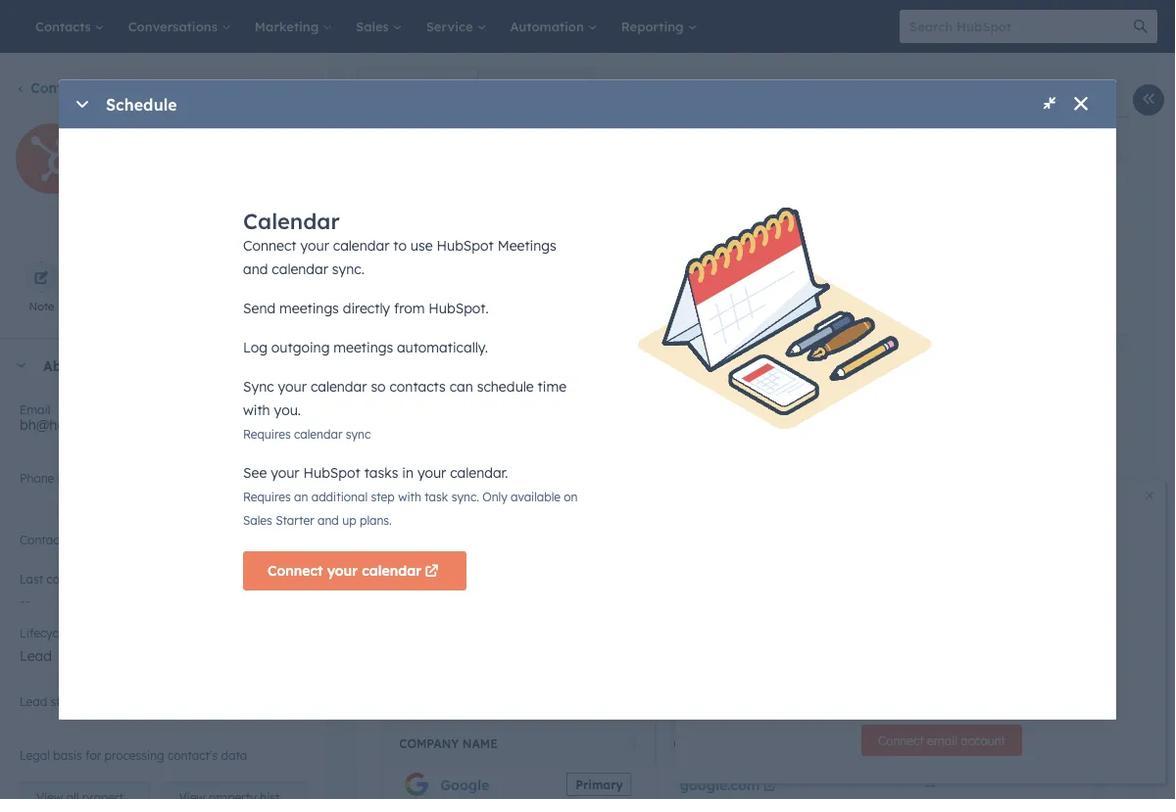 Task type: describe. For each thing, give the bounding box(es) containing it.
press to sort. element for company name
[[631, 736, 638, 753]]

connect email account
[[878, 734, 1006, 748]]

contact owner
[[20, 533, 101, 547]]

activities
[[505, 84, 564, 101]]

phone for phone number
[[918, 737, 961, 752]]

minimize dialog image
[[74, 98, 90, 113]]

for
[[85, 748, 101, 763]]

—
[[986, 666, 998, 683]]

status
[[51, 695, 85, 709]]

legal
[[20, 748, 50, 763]]

connect inside button
[[878, 734, 924, 748]]

contact's
[[168, 748, 218, 763]]

number
[[58, 471, 100, 486]]

press to sort. image for company name
[[631, 736, 638, 750]]

caret image
[[16, 363, 27, 368]]

communications
[[438, 373, 568, 392]]

and
[[1052, 642, 1077, 659]]

contacts'
[[894, 642, 954, 659]]

about this contact
[[43, 357, 169, 374]]

2 - from the left
[[930, 777, 935, 794]]

data
[[221, 748, 247, 763]]

email
[[20, 402, 50, 417]]

brian
[[98, 124, 157, 153]]

more
[[274, 300, 299, 314]]

to right out
[[989, 595, 1002, 612]]

0 vertical spatial email
[[894, 619, 930, 636]]

here
[[1089, 666, 1117, 683]]

basis
[[53, 748, 82, 763]]

Phone number text field
[[20, 468, 309, 507]]

close image
[[1146, 492, 1154, 500]]

tabs
[[1076, 141, 1102, 155]]

actions button
[[223, 69, 312, 108]]

ready
[[862, 595, 903, 612]]

press to sort. image for company domain name
[[876, 736, 883, 750]]

Search search field
[[385, 683, 616, 718]]

lifecycle stage
[[20, 626, 102, 641]]

bh@hubspot.com
[[20, 417, 133, 434]]

company for company name
[[399, 737, 459, 752]]

search button
[[1124, 10, 1158, 43]]

meeting image
[[230, 272, 245, 287]]

--
[[925, 777, 935, 794]]

2 your from the top
[[862, 642, 891, 659]]

google.com link
[[680, 777, 780, 794]]

this
[[89, 357, 113, 374]]

customize tabs link
[[985, 132, 1128, 164]]

emails,
[[1041, 619, 1087, 636]]

out
[[964, 595, 985, 612]]

press to sort. element for company domain name
[[876, 736, 883, 753]]

note
[[29, 300, 54, 314]]

overview button
[[358, 70, 477, 117]]

lead button
[[20, 637, 309, 670]]

Search HubSpot search field
[[900, 10, 1140, 43]]

last
[[20, 572, 43, 587]]

ready to reach out to brian? connect your email account to send emails, log your contacts' email activity, and schedule meetings — all from right here in hubspot.
[[862, 595, 1117, 706]]

contact)
[[196, 153, 293, 182]]

lead inside lifecycle stage lead
[[726, 274, 759, 291]]

lifecycle stage lead
[[688, 252, 797, 291]]

schedule
[[106, 95, 177, 114]]

processing
[[104, 748, 164, 763]]

create date
[[464, 252, 545, 267]]

expand dialog image
[[1042, 98, 1058, 113]]

google.com
[[680, 777, 760, 794]]

to left send
[[990, 619, 1003, 636]]

link opens in a new window image
[[763, 780, 777, 794]]

overview
[[385, 84, 449, 101]]



Task type: vqa. For each thing, say whether or not it's contained in the screenshot.
the Email average first response time by rep element
no



Task type: locate. For each thing, give the bounding box(es) containing it.
from
[[1020, 666, 1051, 683]]

lifecycle
[[688, 252, 754, 267], [20, 626, 68, 641]]

company for company domain name
[[673, 737, 733, 752]]

lead for lead status
[[20, 695, 47, 709]]

1 horizontal spatial connect
[[1051, 595, 1105, 612]]

more image
[[279, 272, 294, 287]]

lead down stage
[[726, 274, 759, 291]]

0 horizontal spatial lifecycle
[[20, 626, 68, 641]]

2 company from the left
[[673, 737, 733, 752]]

customize tabs
[[1012, 141, 1102, 155]]

meetings
[[922, 666, 982, 683]]

google
[[440, 777, 489, 794]]

right
[[1055, 666, 1085, 683]]

your down ready
[[862, 619, 891, 636]]

your up schedule
[[862, 642, 891, 659]]

date
[[514, 252, 545, 267]]

2 press to sort. image from the left
[[876, 736, 883, 750]]

contacts link
[[16, 79, 91, 97]]

1 vertical spatial your
[[862, 642, 891, 659]]

number
[[964, 737, 1016, 752]]

company name
[[399, 737, 497, 752]]

link opens in a new window image
[[763, 780, 777, 794]]

1 horizontal spatial phone
[[918, 737, 961, 752]]

customize
[[1012, 141, 1073, 155]]

1 - from the left
[[925, 777, 930, 794]]

navigation containing overview
[[357, 69, 592, 118]]

phone
[[20, 471, 54, 486], [918, 737, 961, 752]]

account inside ready to reach out to brian? connect your email account to send emails, log your contacts' email activity, and schedule meetings — all from right here in hubspot.
[[934, 619, 986, 636]]

google link
[[440, 777, 489, 794]]

your
[[862, 619, 891, 636], [862, 642, 891, 659]]

create
[[464, 252, 511, 267]]

1 press to sort. element from the left
[[631, 736, 638, 753]]

all
[[1001, 666, 1016, 683]]

meeting
[[217, 300, 258, 314]]

actions
[[236, 79, 286, 97]]

lead for lead
[[20, 648, 52, 665]]

1 horizontal spatial lifecycle
[[688, 252, 754, 267]]

2 vertical spatial lead
[[20, 695, 47, 709]]

about this contact button
[[0, 339, 309, 392]]

note image
[[34, 272, 49, 287]]

to left reach
[[907, 595, 920, 612]]

connect up emails,
[[1051, 595, 1105, 612]]

close dialog image
[[1073, 98, 1089, 113]]

name
[[792, 737, 827, 752]]

stage
[[758, 252, 797, 267]]

connect inside ready to reach out to brian? connect your email account to send emails, log your contacts' email activity, and schedule meetings — all from right here in hubspot.
[[1051, 595, 1105, 612]]

activity,
[[997, 642, 1048, 659]]

1 your from the top
[[862, 619, 891, 636]]

0 horizontal spatial press to sort. image
[[631, 736, 638, 750]]

company up google.com
[[673, 737, 733, 752]]

1 horizontal spatial company
[[673, 737, 733, 752]]

1 horizontal spatial press to sort. image
[[876, 736, 883, 750]]

email up --
[[927, 734, 958, 748]]

domain
[[737, 737, 789, 752]]

1 vertical spatial lifecycle
[[20, 626, 68, 641]]

1 vertical spatial lead
[[20, 648, 52, 665]]

phone up --
[[918, 737, 961, 752]]

recent communications
[[380, 373, 568, 392]]

lifecycle inside lifecycle stage lead
[[688, 252, 754, 267]]

brian halligan (sample contact)
[[98, 124, 293, 182]]

company domain name
[[673, 737, 827, 752]]

1 press to sort. image from the left
[[631, 736, 638, 750]]

(sample
[[98, 153, 190, 182]]

activities button
[[477, 70, 591, 117]]

lifecycle for lifecycle stage
[[20, 626, 68, 641]]

account inside connect email account button
[[961, 734, 1006, 748]]

phone number
[[20, 471, 100, 486]]

1 company from the left
[[399, 737, 459, 752]]

search image
[[1134, 20, 1148, 33]]

email up contacts'
[[894, 619, 930, 636]]

halligan
[[163, 124, 255, 153]]

owner
[[67, 533, 101, 547]]

schedule
[[862, 666, 918, 683]]

lifecycle for lifecycle stage lead
[[688, 252, 754, 267]]

2 press to sort. element from the left
[[876, 736, 883, 753]]

press to sort. element
[[631, 736, 638, 753], [876, 736, 883, 753]]

to
[[907, 595, 920, 612], [989, 595, 1002, 612], [990, 619, 1003, 636]]

lead down the lifecycle stage
[[20, 648, 52, 665]]

1 vertical spatial email
[[958, 642, 993, 659]]

company left name at the left of the page
[[399, 737, 459, 752]]

0 vertical spatial lead
[[726, 274, 759, 291]]

1 vertical spatial account
[[961, 734, 1006, 748]]

contacts
[[30, 79, 91, 97]]

email
[[894, 619, 930, 636], [958, 642, 993, 659], [927, 734, 958, 748]]

1 vertical spatial connect
[[878, 734, 924, 748]]

name
[[462, 737, 497, 752]]

1 vertical spatial phone
[[918, 737, 961, 752]]

press to sort. image
[[631, 736, 638, 750], [876, 736, 883, 750]]

in
[[862, 689, 873, 706]]

about
[[43, 357, 84, 374]]

phone for phone number
[[20, 471, 54, 486]]

stage
[[71, 626, 102, 641]]

lead inside popup button
[[20, 648, 52, 665]]

recent
[[380, 373, 434, 392]]

phone left number
[[20, 471, 54, 486]]

account
[[934, 619, 986, 636], [961, 734, 1006, 748]]

account down —
[[961, 734, 1006, 748]]

connect
[[1051, 595, 1105, 612], [878, 734, 924, 748]]

hubspot.
[[877, 689, 937, 706]]

navigation
[[357, 69, 592, 118]]

primary
[[575, 778, 623, 793]]

0 vertical spatial phone
[[20, 471, 54, 486]]

2 vertical spatial email
[[927, 734, 958, 748]]

legal basis for processing contact's data
[[20, 748, 247, 763]]

send
[[1007, 619, 1038, 636]]

0 horizontal spatial connect
[[878, 734, 924, 748]]

alert
[[380, 416, 1105, 548]]

1 horizontal spatial press to sort. element
[[876, 736, 883, 753]]

email up —
[[958, 642, 993, 659]]

connect email account button
[[862, 725, 1023, 757]]

last contacted
[[20, 572, 103, 587]]

lead left status
[[20, 695, 47, 709]]

0 vertical spatial account
[[934, 619, 986, 636]]

0 horizontal spatial company
[[399, 737, 459, 752]]

email inside button
[[927, 734, 958, 748]]

lead status
[[20, 695, 85, 709]]

connect down hubspot.
[[878, 734, 924, 748]]

0 vertical spatial your
[[862, 619, 891, 636]]

contact
[[118, 357, 169, 374]]

0 horizontal spatial phone
[[20, 471, 54, 486]]

lead
[[726, 274, 759, 291], [20, 648, 52, 665], [20, 695, 47, 709]]

contact
[[20, 533, 64, 547]]

contacted
[[47, 572, 103, 587]]

0 vertical spatial lifecycle
[[688, 252, 754, 267]]

reach
[[924, 595, 960, 612]]

Last contacted text field
[[20, 583, 309, 615]]

0 vertical spatial connect
[[1051, 595, 1105, 612]]

brian?
[[1006, 595, 1047, 612]]

email bh@hubspot.com
[[20, 402, 133, 434]]

company
[[399, 737, 459, 752], [673, 737, 733, 752]]

0 horizontal spatial press to sort. element
[[631, 736, 638, 753]]

account down out
[[934, 619, 986, 636]]

phone number
[[918, 737, 1016, 752]]

log
[[1091, 619, 1111, 636]]



